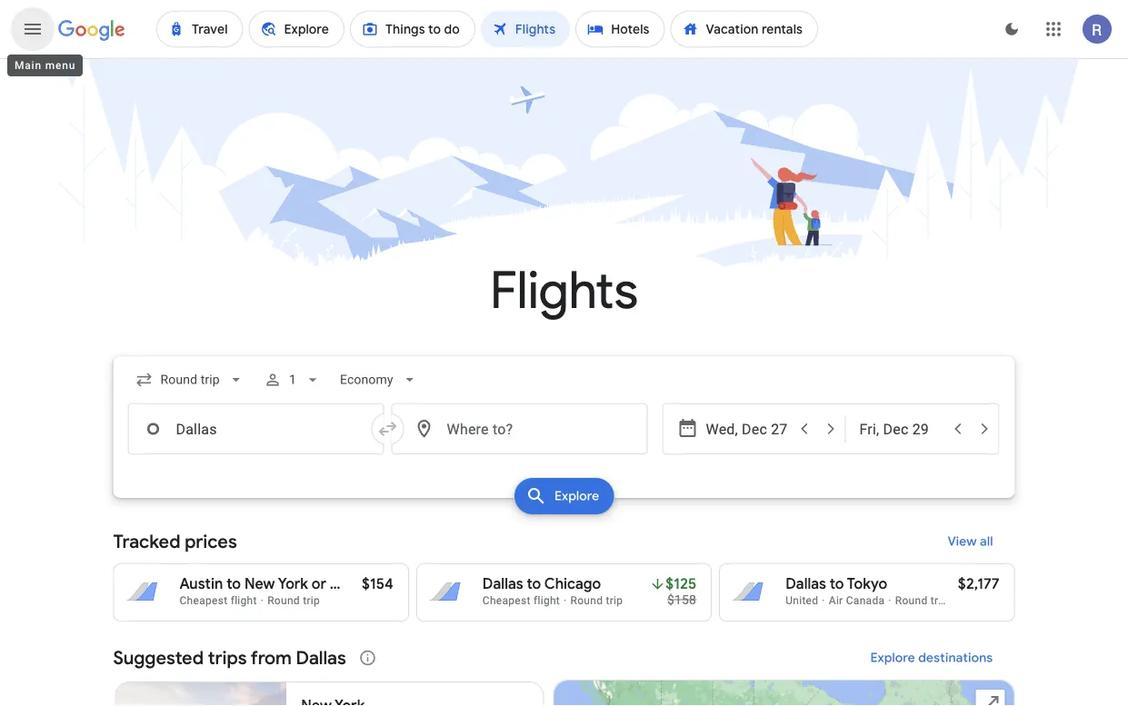Task type: describe. For each thing, give the bounding box(es) containing it.
suggested
[[113, 646, 204, 670]]

tracked prices
[[113, 530, 237, 553]]

$125
[[666, 575, 697, 594]]

suggested trips from dallas
[[113, 646, 346, 670]]

all
[[980, 534, 993, 550]]

2 round from the left
[[570, 595, 603, 607]]

austin
[[180, 575, 223, 594]]

explore button
[[514, 478, 614, 515]]

austin to new york or newark
[[180, 575, 382, 594]]

trip for dallas to tokyo
[[931, 595, 948, 607]]

menu
[[45, 59, 76, 72]]

125 US dollars text field
[[666, 575, 697, 594]]

to for chicago
[[527, 575, 541, 594]]

dallas for dallas to chicago
[[483, 575, 523, 594]]

new
[[244, 575, 275, 594]]

suggested trips from dallas region
[[113, 636, 1015, 706]]

$158
[[667, 592, 697, 607]]

flight for chicago
[[534, 595, 560, 607]]

change appearance image
[[990, 7, 1034, 51]]

to for tokyo
[[830, 575, 844, 594]]

chicago
[[544, 575, 601, 594]]

dallas for dallas to tokyo
[[786, 575, 826, 594]]

1
[[289, 372, 296, 387]]

air
[[829, 595, 843, 607]]

canada
[[846, 595, 885, 607]]

to for new
[[227, 575, 241, 594]]

york
[[278, 575, 308, 594]]

tracked
[[113, 530, 180, 553]]

prices
[[185, 530, 237, 553]]

cheapest flight for dallas
[[483, 595, 560, 607]]

2177 US dollars text field
[[958, 575, 1000, 594]]

main menu image
[[22, 18, 44, 40]]

round for austin
[[267, 595, 300, 607]]

tracked prices region
[[113, 520, 1015, 622]]

tokyo
[[847, 575, 888, 594]]

main menu
[[15, 59, 76, 72]]

$154
[[362, 575, 394, 594]]

2 round trip from the left
[[570, 595, 623, 607]]

from
[[251, 646, 292, 670]]

158 US dollars text field
[[667, 592, 697, 607]]

united
[[786, 595, 819, 607]]

flights
[[490, 259, 638, 323]]



Task type: vqa. For each thing, say whether or not it's contained in the screenshot.
the topmost Explore
yes



Task type: locate. For each thing, give the bounding box(es) containing it.
trip for austin to new york or newark
[[303, 595, 320, 607]]

cheapest down dallas to chicago
[[483, 595, 531, 607]]

1 button
[[256, 358, 329, 402]]

$2,177
[[958, 575, 1000, 594]]

0 horizontal spatial round trip
[[267, 595, 320, 607]]

round trip down york
[[267, 595, 320, 607]]

explore inside button
[[554, 488, 599, 505]]

cheapest for dallas
[[483, 595, 531, 607]]

air canada
[[829, 595, 885, 607]]

0 horizontal spatial cheapest
[[180, 595, 228, 607]]

1 horizontal spatial round
[[570, 595, 603, 607]]

1 flight from the left
[[231, 595, 257, 607]]

2 horizontal spatial dallas
[[786, 575, 826, 594]]

or
[[312, 575, 326, 594]]

to up air
[[830, 575, 844, 594]]

3 round trip from the left
[[895, 595, 948, 607]]

1 horizontal spatial explore
[[871, 650, 916, 666]]

1 horizontal spatial dallas
[[483, 575, 523, 594]]

2 to from the left
[[527, 575, 541, 594]]

explore inside button
[[871, 650, 916, 666]]

 image inside tracked prices region
[[261, 595, 264, 607]]

2 cheapest from the left
[[483, 595, 531, 607]]

0 horizontal spatial trip
[[303, 595, 320, 607]]

flight down dallas to chicago
[[534, 595, 560, 607]]

trip up explore destinations button
[[931, 595, 948, 607]]

Where to? text field
[[391, 404, 648, 455]]

dallas left chicago
[[483, 575, 523, 594]]

cheapest flight down dallas to chicago
[[483, 595, 560, 607]]

explore
[[554, 488, 599, 505], [871, 650, 916, 666]]

to left chicago
[[527, 575, 541, 594]]

0 horizontal spatial cheapest flight
[[180, 595, 257, 607]]

2 horizontal spatial to
[[830, 575, 844, 594]]

trip
[[303, 595, 320, 607], [606, 595, 623, 607], [931, 595, 948, 607]]

round down chicago
[[570, 595, 603, 607]]

cheapest flight for austin
[[180, 595, 257, 607]]

1 cheapest flight from the left
[[180, 595, 257, 607]]

154 US dollars text field
[[362, 575, 394, 594]]

1 to from the left
[[227, 575, 241, 594]]

0 horizontal spatial round
[[267, 595, 300, 607]]

explore destinations
[[871, 650, 993, 666]]

cheapest flight
[[180, 595, 257, 607], [483, 595, 560, 607]]

view all
[[948, 534, 993, 550]]

1 horizontal spatial flight
[[534, 595, 560, 607]]

round
[[267, 595, 300, 607], [570, 595, 603, 607], [895, 595, 928, 607]]

newark
[[330, 575, 382, 594]]

2 horizontal spatial round trip
[[895, 595, 948, 607]]

round trip for dallas
[[895, 595, 948, 607]]

main
[[15, 59, 42, 72]]

cheapest
[[180, 595, 228, 607], [483, 595, 531, 607]]

None field
[[128, 364, 253, 396], [333, 364, 426, 396], [128, 364, 253, 396], [333, 364, 426, 396]]

3 to from the left
[[830, 575, 844, 594]]

dallas up united at the bottom right of page
[[786, 575, 826, 594]]

cheapest for austin
[[180, 595, 228, 607]]

None text field
[[128, 404, 384, 455]]

2 trip from the left
[[606, 595, 623, 607]]

1 horizontal spatial to
[[527, 575, 541, 594]]

cheapest down austin
[[180, 595, 228, 607]]

1 horizontal spatial trip
[[606, 595, 623, 607]]

2 cheapest flight from the left
[[483, 595, 560, 607]]

explore destinations button
[[849, 636, 1015, 680]]

trip down or
[[303, 595, 320, 607]]

view
[[948, 534, 977, 550]]

dallas to tokyo
[[786, 575, 888, 594]]

round trip
[[267, 595, 320, 607], [570, 595, 623, 607], [895, 595, 948, 607]]

3 round from the left
[[895, 595, 928, 607]]

1 vertical spatial explore
[[871, 650, 916, 666]]

dallas inside region
[[296, 646, 346, 670]]

dallas right the from
[[296, 646, 346, 670]]

flight
[[231, 595, 257, 607], [534, 595, 560, 607]]

3 trip from the left
[[931, 595, 948, 607]]

2 flight from the left
[[534, 595, 560, 607]]

to
[[227, 575, 241, 594], [527, 575, 541, 594], [830, 575, 844, 594]]

Flight search field
[[99, 356, 1030, 520]]

dallas
[[483, 575, 523, 594], [786, 575, 826, 594], [296, 646, 346, 670]]

round trip for austin
[[267, 595, 320, 607]]

trip left $158
[[606, 595, 623, 607]]

cheapest flight down austin
[[180, 595, 257, 607]]

destinations
[[919, 650, 993, 666]]

1 horizontal spatial round trip
[[570, 595, 623, 607]]

trips
[[208, 646, 247, 670]]

round right the canada
[[895, 595, 928, 607]]

0 horizontal spatial explore
[[554, 488, 599, 505]]

flight down new
[[231, 595, 257, 607]]

explore up tracked prices region
[[554, 488, 599, 505]]

round for dallas
[[895, 595, 928, 607]]

explore for explore
[[554, 488, 599, 505]]

dallas to chicago
[[483, 575, 601, 594]]

0 horizontal spatial to
[[227, 575, 241, 594]]

to left new
[[227, 575, 241, 594]]

2 horizontal spatial round
[[895, 595, 928, 607]]

1 horizontal spatial cheapest flight
[[483, 595, 560, 607]]

flight for new
[[231, 595, 257, 607]]

1 horizontal spatial cheapest
[[483, 595, 531, 607]]

round trip right the canada
[[895, 595, 948, 607]]

 image
[[261, 595, 264, 607]]

explore for explore destinations
[[871, 650, 916, 666]]

round down austin to new york or newark
[[267, 595, 300, 607]]

1 cheapest from the left
[[180, 595, 228, 607]]

1 trip from the left
[[303, 595, 320, 607]]

explore left 'destinations'
[[871, 650, 916, 666]]

1 round from the left
[[267, 595, 300, 607]]

Return text field
[[860, 405, 943, 454]]

round trip down chicago
[[570, 595, 623, 607]]

2 horizontal spatial trip
[[931, 595, 948, 607]]

0 vertical spatial explore
[[554, 488, 599, 505]]

0 horizontal spatial flight
[[231, 595, 257, 607]]

1 round trip from the left
[[267, 595, 320, 607]]

Departure text field
[[706, 405, 790, 454]]

0 horizontal spatial dallas
[[296, 646, 346, 670]]



